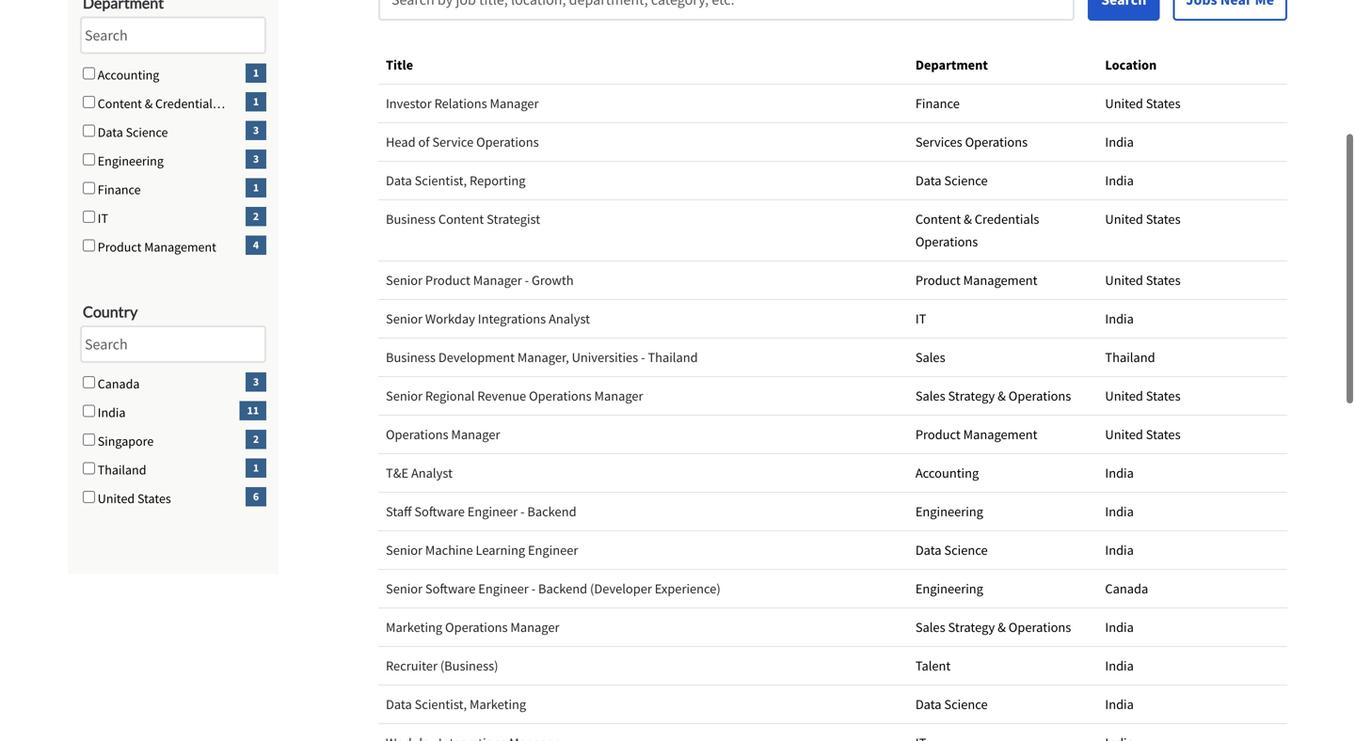 Task type: describe. For each thing, give the bounding box(es) containing it.
talent
[[916, 658, 951, 675]]

(developer
[[590, 581, 652, 598]]

canada list item
[[80, 373, 266, 401]]

senior software engineer - backend (developer experience)
[[386, 581, 721, 598]]

Finance checkbox
[[83, 182, 95, 194]]

india for integrations
[[1105, 311, 1134, 328]]

product up workday
[[425, 272, 470, 289]]

product management list item
[[80, 236, 266, 264]]

united states for operations manager
[[1105, 426, 1181, 443]]

& inside content & credentials operations
[[964, 211, 972, 228]]

Engineering checkbox
[[83, 153, 95, 166]]

development
[[438, 349, 515, 366]]

department: it element for 1st location: india element from the bottom
[[916, 732, 1090, 742]]

singapore list item
[[80, 430, 266, 459]]

growth
[[532, 272, 574, 289]]

department: content & credentials operations element
[[916, 208, 1090, 253]]

2 for singapore
[[253, 432, 259, 447]]

content inside content & credentials operations
[[916, 211, 961, 228]]

experience)
[[655, 581, 721, 598]]

Canada checkbox
[[83, 376, 95, 389]]

senior software engineer - backend (developer experience) link
[[386, 581, 721, 598]]

finance list item
[[80, 178, 266, 207]]

thailand list item
[[80, 459, 266, 488]]

india for reporting
[[1105, 172, 1134, 189]]

1 horizontal spatial content & credentials operations
[[916, 211, 1040, 250]]

Search by job title, location, department, category, etc. text field
[[378, 0, 1075, 21]]

data science for senior machine learning engineer
[[916, 542, 988, 559]]

data science inside data science list item
[[95, 124, 168, 141]]

regional
[[425, 388, 475, 405]]

operations manager link
[[386, 426, 500, 443]]

it list item
[[80, 207, 266, 236]]

manager for senior product manager - growth
[[473, 272, 522, 289]]

manager for investor relations manager
[[490, 95, 539, 112]]

data scientist, marketing
[[386, 697, 526, 713]]

india for learning
[[1105, 542, 1134, 559]]

manager,
[[518, 349, 569, 366]]

United States checkbox
[[83, 491, 95, 504]]

services
[[916, 134, 963, 151]]

india for manager
[[1105, 619, 1134, 636]]

4
[[253, 238, 259, 252]]

6
[[253, 490, 259, 504]]

united states list item
[[80, 488, 266, 516]]

4 location: india element from the top
[[1105, 462, 1280, 485]]

Product Management checkbox
[[83, 240, 95, 252]]

senior for senior software engineer - backend (developer experience)
[[386, 581, 423, 598]]

senior for senior product manager - growth
[[386, 272, 423, 289]]

list for search text box
[[80, 373, 266, 516]]

sales for india
[[916, 619, 946, 636]]

operations manager
[[386, 426, 500, 443]]

department: services operations element
[[916, 131, 1090, 153]]

india for engineer
[[1105, 504, 1134, 521]]

science inside list item
[[126, 124, 168, 141]]

states inside list item
[[137, 490, 171, 507]]

1 horizontal spatial finance
[[916, 95, 960, 112]]

1 for accounting
[[253, 66, 259, 80]]

11
[[247, 404, 259, 418]]

1 for finance
[[253, 180, 259, 195]]

management for senior product manager - growth
[[963, 272, 1038, 289]]

location: united states element for senior product manager - growth
[[1105, 269, 1280, 292]]

product down department: content & credentials operations element
[[916, 272, 961, 289]]

data scientist, reporting link
[[386, 172, 526, 189]]

location: india element for service
[[1105, 131, 1280, 153]]

location: india element for engineer
[[1105, 501, 1280, 523]]

senior for senior regional revenue operations manager
[[386, 388, 423, 405]]

senior product manager - growth
[[386, 272, 574, 289]]

department: talent element
[[916, 655, 1090, 678]]

head of service operations
[[386, 134, 539, 151]]

data science for data scientist, marketing
[[916, 697, 988, 713]]

location: thailand element
[[1105, 346, 1280, 369]]

engineer for senior
[[478, 581, 529, 598]]

Content & Credentials Operations checkbox
[[83, 96, 95, 108]]

Accounting checkbox
[[83, 67, 95, 80]]

united for investor relations manager
[[1105, 95, 1144, 112]]

1 for thailand
[[253, 461, 259, 476]]

recruiter (business)
[[386, 658, 498, 675]]

1 vertical spatial accounting
[[916, 465, 979, 482]]

(business)
[[440, 658, 498, 675]]

software for senior
[[425, 581, 476, 598]]

united states for senior product manager - growth
[[1105, 272, 1181, 289]]

& down department: sales element
[[998, 388, 1006, 405]]

department: it element for location: india element corresponding to integrations
[[916, 308, 1090, 330]]

- for staff software engineer - backend
[[521, 504, 525, 521]]

product inside list item
[[98, 239, 142, 256]]

learning
[[476, 542, 525, 559]]

senior for senior machine learning engineer
[[386, 542, 423, 559]]

thailand inside list item
[[95, 462, 146, 479]]

department: product management element for operations manager
[[916, 424, 1090, 446]]

states for business content strategist
[[1146, 211, 1181, 228]]

it inside list item
[[95, 210, 108, 227]]

product management inside list item
[[95, 239, 216, 256]]

location: united states element for senior regional revenue operations manager
[[1105, 385, 1280, 408]]

business content strategist
[[386, 211, 540, 228]]

service
[[432, 134, 474, 151]]

department: engineering element for canada
[[916, 578, 1090, 601]]

t&e analyst link
[[386, 465, 453, 482]]

data inside list item
[[98, 124, 123, 141]]

strategy for india
[[948, 619, 995, 636]]

senior product manager - growth link
[[386, 272, 574, 289]]

united states for senior regional revenue operations manager
[[1105, 388, 1181, 405]]

- right universities
[[641, 349, 645, 366]]

department: sales element
[[916, 346, 1090, 369]]

relations
[[434, 95, 487, 112]]

states for operations manager
[[1146, 426, 1181, 443]]

manager for marketing operations manager
[[511, 619, 560, 636]]

0 horizontal spatial analyst
[[411, 465, 453, 482]]

head of service operations link
[[386, 134, 539, 151]]

location: india element for learning
[[1105, 539, 1280, 562]]

manager down universities
[[594, 388, 643, 405]]

& inside list item
[[145, 95, 153, 112]]

marketing operations manager
[[386, 619, 560, 636]]

content & credentials operations list item
[[80, 92, 282, 121]]

workday
[[425, 311, 475, 328]]

data for data scientist, marketing link
[[386, 697, 412, 713]]

reporting
[[470, 172, 526, 189]]

science for data scientist, reporting
[[944, 172, 988, 189]]

operations inside list item
[[221, 95, 282, 112]]

marketing operations manager link
[[386, 619, 560, 636]]

united states for investor relations manager
[[1105, 95, 1181, 112]]

investor relations manager link
[[386, 95, 539, 112]]

department: finance element
[[916, 92, 1090, 115]]

Thailand checkbox
[[83, 463, 95, 475]]



Task type: locate. For each thing, give the bounding box(es) containing it.
manager down regional at bottom left
[[451, 426, 500, 443]]

senior machine learning engineer link
[[386, 542, 578, 559]]

business
[[386, 211, 436, 228], [386, 349, 436, 366]]

2 department: engineering element from the top
[[916, 578, 1090, 601]]

1 vertical spatial business
[[386, 349, 436, 366]]

integrations
[[478, 311, 546, 328]]

recruiter
[[386, 658, 438, 675]]

staff software engineer - backend link
[[386, 504, 577, 521]]

credentials inside content & credentials operations
[[975, 211, 1040, 228]]

universities
[[572, 349, 638, 366]]

0 vertical spatial department: it element
[[916, 308, 1090, 330]]

location: india element for manager
[[1105, 617, 1280, 639]]

1 up the 4
[[253, 180, 259, 195]]

1 vertical spatial scientist,
[[415, 697, 467, 713]]

filter jobs element
[[80, 0, 282, 531]]

2 list from the top
[[80, 373, 266, 516]]

list containing canada
[[80, 373, 266, 516]]

2 vertical spatial 3
[[253, 375, 259, 389]]

0 vertical spatial department: product management element
[[916, 269, 1090, 292]]

investor
[[386, 95, 432, 112]]

1 vertical spatial marketing
[[470, 697, 526, 713]]

2 down 11
[[253, 432, 259, 447]]

strategy down department: sales element
[[948, 388, 995, 405]]

scientist,
[[415, 172, 467, 189], [415, 697, 467, 713]]

engineering inside list item
[[95, 152, 164, 169]]

1 list from the top
[[80, 64, 282, 264]]

0 vertical spatial department: data science element
[[916, 169, 1090, 192]]

3 for data science
[[253, 123, 259, 138]]

it up department: sales element
[[916, 311, 926, 328]]

1 vertical spatial content & credentials operations
[[916, 211, 1040, 250]]

1 horizontal spatial it
[[916, 311, 926, 328]]

2 inside it list item
[[253, 209, 259, 224]]

india inside list item
[[95, 404, 126, 421]]

department: data science element for data scientist, marketing
[[916, 694, 1090, 716]]

united
[[1105, 95, 1144, 112], [1105, 211, 1144, 228], [1105, 272, 1144, 289], [1105, 388, 1144, 405], [1105, 426, 1144, 443], [98, 490, 135, 507]]

1 vertical spatial backend
[[538, 581, 587, 598]]

3 inside data science list item
[[253, 123, 259, 138]]

location: india element
[[1105, 131, 1280, 153], [1105, 169, 1280, 192], [1105, 308, 1280, 330], [1105, 462, 1280, 485], [1105, 501, 1280, 523], [1105, 539, 1280, 562], [1105, 617, 1280, 639], [1105, 655, 1280, 678], [1105, 694, 1280, 716], [1105, 732, 1280, 742]]

department: data science element for data scientist, reporting
[[916, 169, 1090, 192]]

engineer
[[468, 504, 518, 521], [528, 542, 578, 559], [478, 581, 529, 598]]

sales strategy & operations
[[916, 388, 1071, 405], [916, 619, 1071, 636]]

marketing
[[386, 619, 443, 636], [470, 697, 526, 713]]

department: data science element down department: accounting element
[[916, 539, 1090, 562]]

content down data scientist, reporting "link"
[[438, 211, 484, 228]]

2
[[253, 209, 259, 224], [253, 432, 259, 447]]

backend
[[527, 504, 577, 521], [538, 581, 587, 598]]

engineer down learning
[[478, 581, 529, 598]]

business for business content strategist
[[386, 211, 436, 228]]

content right content & credentials operations "checkbox"
[[98, 95, 142, 112]]

services operations
[[916, 134, 1028, 151]]

engineering up the talent
[[916, 581, 984, 598]]

department: it element containing it
[[916, 308, 1090, 330]]

business development manager, universities - thailand link
[[386, 349, 698, 366]]

singapore
[[95, 433, 154, 450]]

science
[[126, 124, 168, 141], [944, 172, 988, 189], [944, 542, 988, 559], [944, 697, 988, 713]]

0 vertical spatial finance
[[916, 95, 960, 112]]

analyst right t&e
[[411, 465, 453, 482]]

1 inside the finance list item
[[253, 180, 259, 195]]

senior machine learning engineer
[[386, 542, 578, 559]]

1 business from the top
[[386, 211, 436, 228]]

Data Science checkbox
[[83, 125, 95, 137]]

united states inside united states list item
[[95, 490, 171, 507]]

1 location: india element from the top
[[1105, 131, 1280, 153]]

data science up engineering 'option'
[[95, 124, 168, 141]]

1 horizontal spatial canada
[[1105, 581, 1149, 598]]

product
[[98, 239, 142, 256], [425, 272, 470, 289], [916, 272, 961, 289], [916, 426, 961, 443]]

0 vertical spatial business
[[386, 211, 436, 228]]

0 vertical spatial it
[[95, 210, 108, 227]]

software down the machine
[[425, 581, 476, 598]]

-
[[525, 272, 529, 289], [641, 349, 645, 366], [521, 504, 525, 521], [531, 581, 536, 598]]

1 for content & credentials operations
[[253, 94, 259, 109]]

science for data scientist, marketing
[[944, 697, 988, 713]]

manager down senior software engineer - backend (developer experience)
[[511, 619, 560, 636]]

product up department: accounting element
[[916, 426, 961, 443]]

software up the machine
[[414, 504, 465, 521]]

department: data science element for senior machine learning engineer
[[916, 539, 1090, 562]]

department: data science element down department: talent element
[[916, 694, 1090, 716]]

credentials
[[155, 95, 218, 112], [975, 211, 1040, 228]]

- down the "senior machine learning engineer" link
[[531, 581, 536, 598]]

1 vertical spatial canada
[[1105, 581, 1149, 598]]

2 up the 4
[[253, 209, 259, 224]]

0 vertical spatial credentials
[[155, 95, 218, 112]]

5 location: india element from the top
[[1105, 501, 1280, 523]]

management for operations manager
[[963, 426, 1038, 443]]

2 vertical spatial engineer
[[478, 581, 529, 598]]

list for search text field
[[80, 64, 282, 264]]

sales strategy & operations down department: sales element
[[916, 388, 1071, 405]]

1 vertical spatial department: sales strategy & operations element
[[916, 617, 1090, 639]]

2 1 from the top
[[253, 94, 259, 109]]

2 2 from the top
[[253, 432, 259, 447]]

senior workday integrations analyst link
[[386, 311, 590, 328]]

0 vertical spatial list
[[80, 64, 282, 264]]

management down department: content & credentials operations element
[[963, 272, 1038, 289]]

location: canada element
[[1105, 578, 1280, 601]]

department: sales strategy & operations element for united states
[[916, 385, 1090, 408]]

india for marketing
[[1105, 697, 1134, 713]]

1 down accounting list item
[[253, 94, 259, 109]]

senior regional revenue operations manager
[[386, 388, 643, 405]]

t&e
[[386, 465, 409, 482]]

manager
[[490, 95, 539, 112], [473, 272, 522, 289], [594, 388, 643, 405], [451, 426, 500, 443], [511, 619, 560, 636]]

department: data science element down 'department: services operations' element
[[916, 169, 1090, 192]]

1 vertical spatial product management
[[916, 272, 1038, 289]]

united for senior regional revenue operations manager
[[1105, 388, 1144, 405]]

department: product management element up department: accounting element
[[916, 424, 1090, 446]]

product management up department: accounting element
[[916, 426, 1038, 443]]

2 sales from the top
[[916, 388, 946, 405]]

location: india element for marketing
[[1105, 694, 1280, 716]]

united states
[[1105, 95, 1181, 112], [1105, 211, 1181, 228], [1105, 272, 1181, 289], [1105, 388, 1181, 405], [1105, 426, 1181, 443], [95, 490, 171, 507]]

1 vertical spatial department: product management element
[[916, 424, 1090, 446]]

scientist, down recruiter (business) 'link'
[[415, 697, 467, 713]]

sales
[[916, 349, 946, 366], [916, 388, 946, 405], [916, 619, 946, 636]]

department: data science element
[[916, 169, 1090, 192], [916, 539, 1090, 562], [916, 694, 1090, 716]]

- for senior product manager - growth
[[525, 272, 529, 289]]

5 location: united states element from the top
[[1105, 424, 1280, 446]]

0 vertical spatial analyst
[[549, 311, 590, 328]]

0 vertical spatial sales
[[916, 349, 946, 366]]

2 senior from the top
[[386, 311, 423, 328]]

0 horizontal spatial thailand
[[95, 462, 146, 479]]

7 location: india element from the top
[[1105, 617, 1280, 639]]

credentials down 'department: services operations' element
[[975, 211, 1040, 228]]

science up "engineering" list item
[[126, 124, 168, 141]]

list containing accounting
[[80, 64, 282, 264]]

business down data scientist, reporting "link"
[[386, 211, 436, 228]]

senior regional revenue operations manager link
[[386, 388, 643, 405]]

6 location: india element from the top
[[1105, 539, 1280, 562]]

2 horizontal spatial content
[[916, 211, 961, 228]]

1 department: sales strategy & operations element from the top
[[916, 385, 1090, 408]]

0 vertical spatial management
[[144, 239, 216, 256]]

management up department: accounting element
[[963, 426, 1038, 443]]

1 2 from the top
[[253, 209, 259, 224]]

data for data scientist, reporting department: data science element
[[916, 172, 942, 189]]

0 vertical spatial sales strategy & operations
[[916, 388, 1071, 405]]

senior workday integrations analyst
[[386, 311, 590, 328]]

& up department: talent element
[[998, 619, 1006, 636]]

management down it list item
[[144, 239, 216, 256]]

engineering list item
[[80, 150, 266, 178]]

2 department: it element from the top
[[916, 732, 1090, 742]]

1 vertical spatial it
[[916, 311, 926, 328]]

department: sales strategy & operations element
[[916, 385, 1090, 408], [916, 617, 1090, 639]]

3 location: india element from the top
[[1105, 308, 1280, 330]]

accounting
[[95, 66, 159, 83], [916, 465, 979, 482]]

united for operations manager
[[1105, 426, 1144, 443]]

backend left (developer
[[538, 581, 587, 598]]

0 vertical spatial product management
[[95, 239, 216, 256]]

1 vertical spatial 2
[[253, 432, 259, 447]]

1 inside the content & credentials operations list item
[[253, 94, 259, 109]]

2 vertical spatial engineering
[[916, 581, 984, 598]]

manager right relations
[[490, 95, 539, 112]]

2 vertical spatial sales
[[916, 619, 946, 636]]

department: sales strategy & operations element down department: sales element
[[916, 385, 1090, 408]]

canada inside 'list item'
[[95, 376, 140, 392]]

location: united states element for business content strategist
[[1105, 208, 1280, 231]]

department: it element down department: talent element
[[916, 732, 1090, 742]]

1 inside accounting list item
[[253, 66, 259, 80]]

3 for engineering
[[253, 152, 259, 166]]

& down services operations at the right top
[[964, 211, 972, 228]]

3 inside canada 'list item'
[[253, 375, 259, 389]]

data scientist, reporting
[[386, 172, 526, 189]]

0 horizontal spatial accounting
[[95, 66, 159, 83]]

department: product management element down department: content & credentials operations element
[[916, 269, 1090, 292]]

2 vertical spatial product management
[[916, 426, 1038, 443]]

location: india element for integrations
[[1105, 308, 1280, 330]]

united inside list item
[[98, 490, 135, 507]]

engineer up senior software engineer - backend (developer experience) link
[[528, 542, 578, 559]]

credentials inside list item
[[155, 95, 218, 112]]

canada
[[95, 376, 140, 392], [1105, 581, 1149, 598]]

0 vertical spatial backend
[[527, 504, 577, 521]]

2 vertical spatial management
[[963, 426, 1038, 443]]

analyst down growth
[[549, 311, 590, 328]]

engineering down department: accounting element
[[916, 504, 984, 521]]

9 location: india element from the top
[[1105, 694, 1280, 716]]

10 location: india element from the top
[[1105, 732, 1280, 742]]

2 for it
[[253, 209, 259, 224]]

department: it element up department: sales element
[[916, 308, 1090, 330]]

1 vertical spatial list
[[80, 373, 266, 516]]

senior
[[386, 272, 423, 289], [386, 311, 423, 328], [386, 388, 423, 405], [386, 542, 423, 559], [386, 581, 423, 598]]

1 vertical spatial department: it element
[[916, 732, 1090, 742]]

states for investor relations manager
[[1146, 95, 1181, 112]]

product management for operations manager
[[916, 426, 1038, 443]]

country
[[83, 303, 138, 321]]

marketing down (business)
[[470, 697, 526, 713]]

1 1 from the top
[[253, 66, 259, 80]]

machine
[[425, 542, 473, 559]]

2 horizontal spatial thailand
[[1105, 349, 1155, 366]]

department: accounting element
[[916, 462, 1090, 485]]

1 vertical spatial department: data science element
[[916, 539, 1090, 562]]

0 vertical spatial scientist,
[[415, 172, 467, 189]]

0 vertical spatial software
[[414, 504, 465, 521]]

3 up the 4
[[253, 152, 259, 166]]

manager up the senior workday integrations analyst
[[473, 272, 522, 289]]

3 location: united states element from the top
[[1105, 269, 1280, 292]]

3 down the content & credentials operations list item
[[253, 123, 259, 138]]

finance inside list item
[[95, 181, 141, 198]]

location: united states element for investor relations manager
[[1105, 92, 1280, 115]]

content down services on the right of the page
[[916, 211, 961, 228]]

1 senior from the top
[[386, 272, 423, 289]]

product management down it list item
[[95, 239, 216, 256]]

1 horizontal spatial credentials
[[975, 211, 1040, 228]]

1 vertical spatial sales strategy & operations
[[916, 619, 1071, 636]]

IT checkbox
[[83, 211, 95, 223]]

data for department: data science element associated with data scientist, marketing
[[916, 697, 942, 713]]

India checkbox
[[83, 405, 95, 417]]

1 up the content & credentials operations list item
[[253, 66, 259, 80]]

1 horizontal spatial accounting
[[916, 465, 979, 482]]

states for senior regional revenue operations manager
[[1146, 388, 1181, 405]]

list
[[80, 64, 282, 264], [80, 373, 266, 516]]

0 vertical spatial department: engineering element
[[916, 501, 1090, 523]]

business up regional at bottom left
[[386, 349, 436, 366]]

department: product management element
[[916, 269, 1090, 292], [916, 424, 1090, 446]]

accounting inside list item
[[95, 66, 159, 83]]

0 vertical spatial canada
[[95, 376, 140, 392]]

0 vertical spatial engineering
[[95, 152, 164, 169]]

scientist, for reporting
[[415, 172, 467, 189]]

product management for senior product manager - growth
[[916, 272, 1038, 289]]

of
[[418, 134, 430, 151]]

1 horizontal spatial thailand
[[648, 349, 698, 366]]

staff software engineer - backend
[[386, 504, 577, 521]]

1 vertical spatial analyst
[[411, 465, 453, 482]]

0 horizontal spatial content & credentials operations
[[95, 95, 282, 112]]

analyst
[[549, 311, 590, 328], [411, 465, 453, 482]]

2 inside singapore "list item"
[[253, 432, 259, 447]]

product right 'product management' checkbox
[[98, 239, 142, 256]]

senior for senior workday integrations analyst
[[386, 311, 423, 328]]

0 horizontal spatial marketing
[[386, 619, 443, 636]]

engineering up finance option in the left top of the page
[[95, 152, 164, 169]]

data
[[98, 124, 123, 141], [386, 172, 412, 189], [916, 172, 942, 189], [916, 542, 942, 559], [386, 697, 412, 713], [916, 697, 942, 713]]

strategy
[[948, 388, 995, 405], [948, 619, 995, 636]]

2 department: sales strategy & operations element from the top
[[916, 617, 1090, 639]]

backend for staff software engineer - backend
[[527, 504, 577, 521]]

thailand
[[648, 349, 698, 366], [1105, 349, 1155, 366], [95, 462, 146, 479]]

india for service
[[1105, 134, 1134, 151]]

1 horizontal spatial content
[[438, 211, 484, 228]]

thailand inside "element"
[[1105, 349, 1155, 366]]

united states for business content strategist
[[1105, 211, 1181, 228]]

content
[[98, 95, 142, 112], [438, 211, 484, 228], [916, 211, 961, 228]]

1 department: product management element from the top
[[916, 269, 1090, 292]]

data for data scientist, reporting "link"
[[386, 172, 412, 189]]

engineer up learning
[[468, 504, 518, 521]]

product management down department: content & credentials operations element
[[916, 272, 1038, 289]]

management inside list item
[[144, 239, 216, 256]]

it up 'product management' checkbox
[[95, 210, 108, 227]]

business development manager, universities - thailand
[[386, 349, 698, 366]]

Singapore checkbox
[[83, 434, 95, 446]]

department: sales strategy & operations element up department: talent element
[[916, 617, 1090, 639]]

department: product management element for senior product manager - growth
[[916, 269, 1090, 292]]

1 department: data science element from the top
[[916, 169, 1090, 192]]

0 horizontal spatial it
[[95, 210, 108, 227]]

0 horizontal spatial credentials
[[155, 95, 218, 112]]

content & credentials operations
[[95, 95, 282, 112], [916, 211, 1040, 250]]

1 3 from the top
[[253, 123, 259, 138]]

4 location: united states element from the top
[[1105, 385, 1280, 408]]

sales for united states
[[916, 388, 946, 405]]

content & credentials operations down accounting list item
[[95, 95, 282, 112]]

staff
[[386, 504, 412, 521]]

data science down services on the right of the page
[[916, 172, 988, 189]]

0 horizontal spatial finance
[[95, 181, 141, 198]]

accounting list item
[[80, 64, 266, 92]]

department: it element
[[916, 308, 1090, 330], [916, 732, 1090, 742]]

0 vertical spatial content & credentials operations
[[95, 95, 282, 112]]

investor relations manager
[[386, 95, 539, 112]]

& down accounting list item
[[145, 95, 153, 112]]

0 vertical spatial 2
[[253, 209, 259, 224]]

data science down department: accounting element
[[916, 542, 988, 559]]

product management
[[95, 239, 216, 256], [916, 272, 1038, 289], [916, 426, 1038, 443]]

finance up services on the right of the page
[[916, 95, 960, 112]]

0 vertical spatial strategy
[[948, 388, 995, 405]]

title
[[386, 56, 413, 73]]

3 3 from the top
[[253, 375, 259, 389]]

Search text field
[[80, 16, 266, 54]]

department: engineering element down department: accounting element
[[916, 501, 1090, 523]]

science down department: accounting element
[[944, 542, 988, 559]]

2 3 from the top
[[253, 152, 259, 166]]

1 sales strategy & operations from the top
[[916, 388, 1071, 405]]

it
[[95, 210, 108, 227], [916, 311, 926, 328]]

states
[[1146, 95, 1181, 112], [1146, 211, 1181, 228], [1146, 272, 1181, 289], [1146, 388, 1181, 405], [1146, 426, 1181, 443], [137, 490, 171, 507]]

5 senior from the top
[[386, 581, 423, 598]]

engineering
[[95, 152, 164, 169], [916, 504, 984, 521], [916, 581, 984, 598]]

location
[[1105, 56, 1157, 73]]

2 department: product management element from the top
[[916, 424, 1090, 446]]

india list item
[[80, 401, 266, 430]]

content inside the content & credentials operations list item
[[98, 95, 142, 112]]

strategist
[[487, 211, 540, 228]]

1 up 6
[[253, 461, 259, 476]]

data science
[[95, 124, 168, 141], [916, 172, 988, 189], [916, 542, 988, 559], [916, 697, 988, 713]]

content & credentials operations inside list item
[[95, 95, 282, 112]]

sales strategy & operations for india
[[916, 619, 1071, 636]]

3
[[253, 123, 259, 138], [253, 152, 259, 166], [253, 375, 259, 389]]

3 for canada
[[253, 375, 259, 389]]

1 vertical spatial strategy
[[948, 619, 995, 636]]

backend up senior software engineer - backend (developer experience) link
[[527, 504, 577, 521]]

1 vertical spatial software
[[425, 581, 476, 598]]

credentials down accounting list item
[[155, 95, 218, 112]]

strategy up department: talent element
[[948, 619, 995, 636]]

1 vertical spatial department: engineering element
[[916, 578, 1090, 601]]

backend for senior software engineer - backend (developer experience)
[[538, 581, 587, 598]]

1 department: it element from the top
[[916, 308, 1090, 330]]

content & credentials operations down services operations at the right top
[[916, 211, 1040, 250]]

- for senior software engineer - backend (developer experience)
[[531, 581, 536, 598]]

department: sales strategy & operations element for india
[[916, 617, 1090, 639]]

1 vertical spatial credentials
[[975, 211, 1040, 228]]

united for senior product manager - growth
[[1105, 272, 1144, 289]]

sales strategy & operations up department: talent element
[[916, 619, 1071, 636]]

scientist, for marketing
[[415, 697, 467, 713]]

engineering for senior software engineer - backend (developer experience)
[[916, 581, 984, 598]]

software for staff
[[414, 504, 465, 521]]

2 vertical spatial department: data science element
[[916, 694, 1090, 716]]

1 scientist, from the top
[[415, 172, 467, 189]]

4 1 from the top
[[253, 461, 259, 476]]

3 1 from the top
[[253, 180, 259, 195]]

2 department: data science element from the top
[[916, 539, 1090, 562]]

science for senior machine learning engineer
[[944, 542, 988, 559]]

1 strategy from the top
[[948, 388, 995, 405]]

0 vertical spatial department: sales strategy & operations element
[[916, 385, 1090, 408]]

marketing up recruiter
[[386, 619, 443, 636]]

location: india element for reporting
[[1105, 169, 1280, 192]]

1 vertical spatial engineer
[[528, 542, 578, 559]]

&
[[145, 95, 153, 112], [964, 211, 972, 228], [998, 388, 1006, 405], [998, 619, 1006, 636]]

department
[[916, 56, 988, 73]]

united for business content strategist
[[1105, 211, 1144, 228]]

0 vertical spatial engineer
[[468, 504, 518, 521]]

0 vertical spatial accounting
[[95, 66, 159, 83]]

head
[[386, 134, 416, 151]]

recruiter (business) link
[[386, 658, 498, 675]]

1
[[253, 66, 259, 80], [253, 94, 259, 109], [253, 180, 259, 195], [253, 461, 259, 476]]

1 sales from the top
[[916, 349, 946, 366]]

1 vertical spatial finance
[[95, 181, 141, 198]]

2 scientist, from the top
[[415, 697, 467, 713]]

science down services operations at the right top
[[944, 172, 988, 189]]

3 up 11
[[253, 375, 259, 389]]

finance
[[916, 95, 960, 112], [95, 181, 141, 198]]

Search text field
[[80, 326, 266, 363]]

department: engineering element
[[916, 501, 1090, 523], [916, 578, 1090, 601]]

finance up the it option
[[95, 181, 141, 198]]

1 horizontal spatial marketing
[[470, 697, 526, 713]]

department: engineering element up department: talent element
[[916, 578, 1090, 601]]

engineering for staff software engineer - backend
[[916, 504, 984, 521]]

3 senior from the top
[[386, 388, 423, 405]]

states for senior product manager - growth
[[1146, 272, 1181, 289]]

1 vertical spatial engineering
[[916, 504, 984, 521]]

0 horizontal spatial content
[[98, 95, 142, 112]]

3 inside "engineering" list item
[[253, 152, 259, 166]]

scientist, down "service"
[[415, 172, 467, 189]]

operations
[[221, 95, 282, 112], [476, 134, 539, 151], [965, 134, 1028, 151], [916, 233, 978, 250], [529, 388, 592, 405], [1009, 388, 1071, 405], [386, 426, 449, 443], [445, 619, 508, 636], [1009, 619, 1071, 636]]

engineer for staff
[[468, 504, 518, 521]]

0 vertical spatial marketing
[[386, 619, 443, 636]]

data science down the talent
[[916, 697, 988, 713]]

science down the talent
[[944, 697, 988, 713]]

2 location: india element from the top
[[1105, 169, 1280, 192]]

revenue
[[477, 388, 526, 405]]

- up learning
[[521, 504, 525, 521]]

1 department: engineering element from the top
[[916, 501, 1090, 523]]

4 senior from the top
[[386, 542, 423, 559]]

location: united states element
[[1105, 92, 1280, 115], [1105, 208, 1280, 231], [1105, 269, 1280, 292], [1105, 385, 1280, 408], [1105, 424, 1280, 446]]

8 location: india element from the top
[[1105, 655, 1280, 678]]

department: engineering element for india
[[916, 501, 1090, 523]]

0 vertical spatial 3
[[253, 123, 259, 138]]

0 horizontal spatial canada
[[95, 376, 140, 392]]

data science list item
[[80, 121, 266, 150]]

- left growth
[[525, 272, 529, 289]]

1 inside thailand list item
[[253, 461, 259, 476]]

data science for data scientist, reporting
[[916, 172, 988, 189]]

data for department: data science element related to senior machine learning engineer
[[916, 542, 942, 559]]

2 business from the top
[[386, 349, 436, 366]]

1 horizontal spatial analyst
[[549, 311, 590, 328]]

1 vertical spatial sales
[[916, 388, 946, 405]]

1 location: united states element from the top
[[1105, 92, 1280, 115]]

3 sales from the top
[[916, 619, 946, 636]]

3 department: data science element from the top
[[916, 694, 1090, 716]]

t&e analyst
[[386, 465, 453, 482]]

strategy for united states
[[948, 388, 995, 405]]

management
[[144, 239, 216, 256], [963, 272, 1038, 289], [963, 426, 1038, 443]]

list inside filter jobs element
[[80, 373, 266, 516]]

data scientist, marketing link
[[386, 697, 526, 713]]

1 vertical spatial management
[[963, 272, 1038, 289]]

2 sales strategy & operations from the top
[[916, 619, 1071, 636]]

2 location: united states element from the top
[[1105, 208, 1280, 231]]

business content strategist link
[[386, 211, 540, 228]]

business for business development manager, universities - thailand
[[386, 349, 436, 366]]

2 strategy from the top
[[948, 619, 995, 636]]

software
[[414, 504, 465, 521], [425, 581, 476, 598]]

location: united states element for operations manager
[[1105, 424, 1280, 446]]

1 vertical spatial 3
[[253, 152, 259, 166]]

sales strategy & operations for united states
[[916, 388, 1071, 405]]



Task type: vqa. For each thing, say whether or not it's contained in the screenshot.
first years from the top
no



